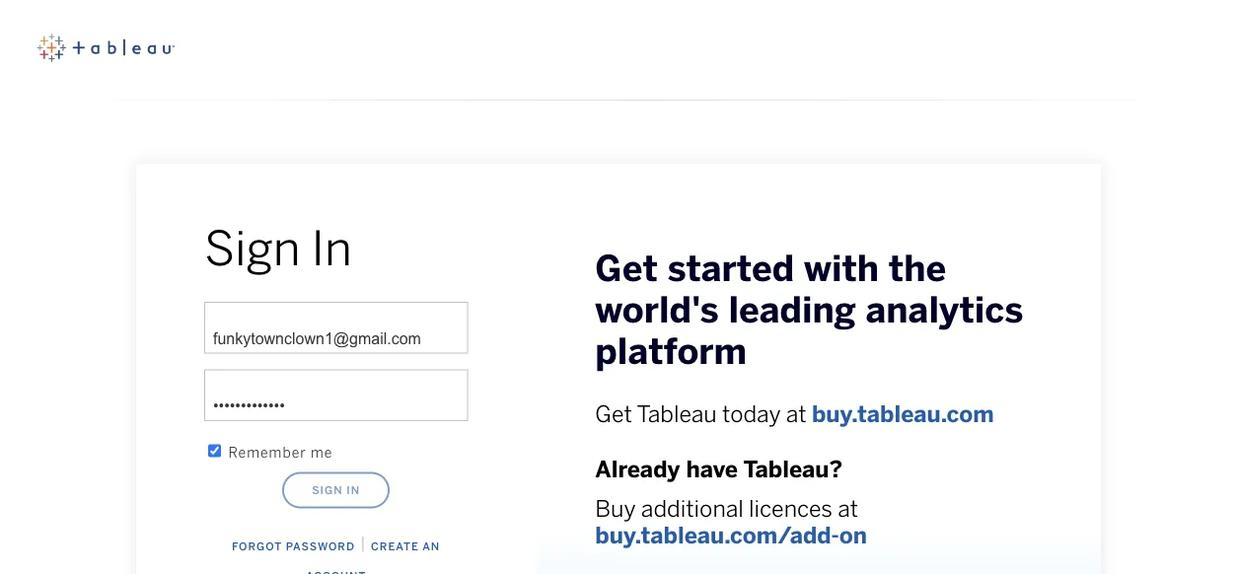 Task type: describe. For each thing, give the bounding box(es) containing it.
me
[[311, 445, 333, 461]]

in
[[311, 220, 352, 277]]

buy additional licences at buy.tableau.com/add-on
[[596, 495, 868, 550]]

an
[[423, 540, 440, 553]]

create an account
[[306, 540, 440, 574]]

create
[[371, 540, 419, 553]]

tableau?
[[744, 457, 843, 484]]

account
[[306, 570, 367, 574]]

buy.tableau.com
[[812, 401, 995, 428]]

tableau software image
[[37, 34, 175, 62]]

started
[[668, 248, 795, 290]]

the
[[889, 248, 947, 290]]

at for buy.tableau.com/add-
[[838, 495, 859, 522]]

licences
[[749, 495, 833, 522]]

already
[[596, 457, 680, 484]]

today
[[722, 401, 781, 428]]

create an account link
[[306, 540, 440, 574]]

additional
[[641, 495, 744, 522]]

buy.tableau.com/add-
[[596, 523, 840, 550]]

remember me
[[229, 445, 333, 461]]

get tableau today at buy.tableau.com
[[596, 401, 995, 428]]



Task type: locate. For each thing, give the bounding box(es) containing it.
in
[[347, 484, 360, 497]]

sign inside button
[[312, 484, 343, 497]]

at right "today"
[[786, 401, 807, 428]]

sign in button
[[282, 472, 390, 509]]

0 horizontal spatial at
[[786, 401, 807, 428]]

sign
[[204, 220, 301, 277], [312, 484, 343, 497]]

sign left in at left bottom
[[312, 484, 343, 497]]

sign for sign in
[[204, 220, 301, 277]]

0 vertical spatial sign
[[204, 220, 301, 277]]

1 get from the top
[[596, 248, 658, 290]]

password
[[286, 540, 355, 553]]

get inside get started with the world's leading analytics platform
[[596, 248, 658, 290]]

1 vertical spatial at
[[838, 495, 859, 522]]

with
[[804, 248, 880, 290]]

sign for sign in
[[312, 484, 343, 497]]

at inside buy additional licences at buy.tableau.com/add-on
[[838, 495, 859, 522]]

0 vertical spatial at
[[786, 401, 807, 428]]

1 vertical spatial get
[[596, 401, 633, 428]]

at
[[786, 401, 807, 428], [838, 495, 859, 522]]

tableau
[[637, 401, 717, 428]]

have
[[687, 457, 738, 484]]

None checkbox
[[208, 445, 221, 457]]

forgot
[[232, 540, 282, 553]]

get started with the world's leading analytics platform
[[596, 248, 1024, 373]]

sign in
[[312, 484, 360, 497]]

remember
[[229, 445, 307, 461]]

analytics
[[866, 289, 1024, 332]]

at up on
[[838, 495, 859, 522]]

sign left in
[[204, 220, 301, 277]]

0 vertical spatial get
[[596, 248, 658, 290]]

1 horizontal spatial at
[[838, 495, 859, 522]]

leading
[[729, 289, 857, 332]]

0 horizontal spatial sign
[[204, 220, 301, 277]]

Email email field
[[204, 302, 468, 354]]

get
[[596, 248, 658, 290], [596, 401, 633, 428]]

at for buy.tableau.com
[[786, 401, 807, 428]]

2 get from the top
[[596, 401, 633, 428]]

1 vertical spatial sign
[[312, 484, 343, 497]]

Password password field
[[204, 370, 468, 421]]

get for get started with the world's leading analytics platform
[[596, 248, 658, 290]]

1 horizontal spatial sign
[[312, 484, 343, 497]]

platform
[[596, 331, 747, 373]]

get up platform
[[596, 248, 658, 290]]

world's
[[596, 289, 719, 332]]

sign in
[[204, 220, 352, 277]]

get up already
[[596, 401, 633, 428]]

buy
[[596, 495, 636, 522]]

on
[[840, 523, 868, 550]]

already have tableau?
[[596, 457, 843, 484]]

forgot password |
[[232, 535, 367, 555]]

|
[[360, 535, 367, 555]]

get for get tableau today at buy.tableau.com
[[596, 401, 633, 428]]

forgot password link
[[232, 540, 355, 553]]



Task type: vqa. For each thing, say whether or not it's contained in the screenshot.
'in' to the top
no



